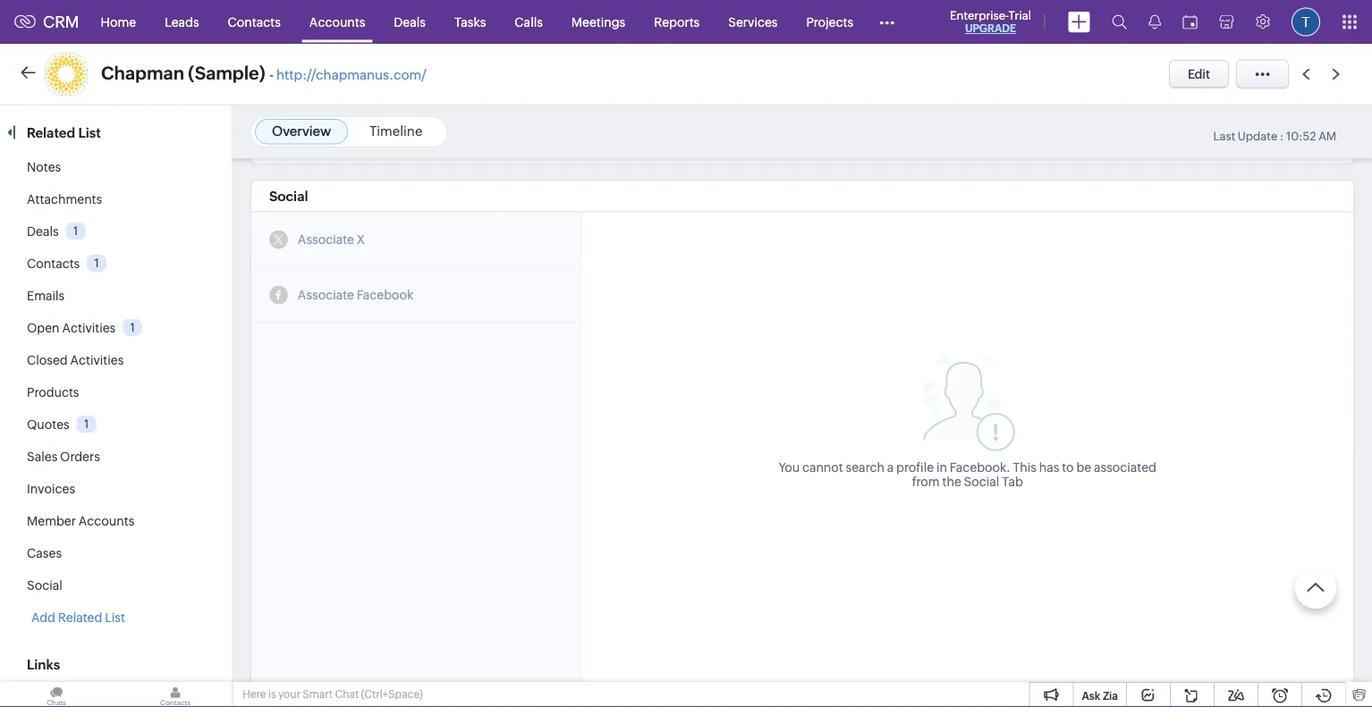 Task type: locate. For each thing, give the bounding box(es) containing it.
1 vertical spatial deals link
[[27, 225, 59, 239]]

activities down open activities link
[[70, 353, 124, 368]]

1 vertical spatial facebook
[[950, 461, 1006, 475]]

(ctrl+space)
[[361, 689, 423, 701]]

related
[[27, 125, 75, 140], [58, 611, 102, 625]]

emails link
[[27, 289, 65, 303]]

closed
[[27, 353, 68, 368]]

0 horizontal spatial facebook
[[357, 289, 414, 303]]

create menu element
[[1057, 0, 1101, 43]]

1 vertical spatial related
[[58, 611, 102, 625]]

1 horizontal spatial deals
[[394, 15, 426, 29]]

1 vertical spatial contacts
[[27, 257, 80, 271]]

ask
[[1082, 690, 1101, 702]]

facebook right the in on the bottom of the page
[[950, 461, 1006, 475]]

1 for contacts
[[94, 257, 99, 270]]

1 vertical spatial activities
[[70, 353, 124, 368]]

facebook
[[357, 289, 414, 303], [950, 461, 1006, 475]]

calls link
[[500, 0, 557, 43]]

deals left tasks link
[[394, 15, 426, 29]]

facebook down x
[[357, 289, 414, 303]]

social inside . this has to be associated from the social tab
[[964, 475, 1000, 490]]

quotes link
[[27, 418, 70, 432]]

deals link down attachments link
[[27, 225, 59, 239]]

home
[[101, 15, 136, 29]]

edit
[[1188, 67, 1210, 81]]

list
[[78, 125, 101, 140], [105, 611, 125, 625]]

0 vertical spatial social
[[269, 189, 308, 205]]

projects link
[[792, 0, 868, 43]]

profile element
[[1281, 0, 1331, 43]]

associate for facebook
[[298, 289, 354, 303]]

1 right "open activities"
[[130, 321, 135, 334]]

2 associate from the top
[[298, 289, 354, 303]]

0 vertical spatial contacts
[[228, 15, 281, 29]]

to
[[1062, 461, 1074, 475]]

be
[[1077, 461, 1092, 475]]

0 vertical spatial accounts
[[309, 15, 365, 29]]

meetings
[[571, 15, 626, 29]]

related up notes in the left top of the page
[[27, 125, 75, 140]]

chat
[[335, 689, 359, 701]]

contacts up emails on the left top of page
[[27, 257, 80, 271]]

2 horizontal spatial social
[[964, 475, 1000, 490]]

social link
[[27, 579, 62, 593]]

1 horizontal spatial facebook
[[950, 461, 1006, 475]]

0 horizontal spatial deals link
[[27, 225, 59, 239]]

previous record image
[[1303, 68, 1311, 80]]

0 horizontal spatial contacts
[[27, 257, 80, 271]]

your
[[278, 689, 301, 701]]

products link
[[27, 386, 79, 400]]

1 horizontal spatial accounts
[[309, 15, 365, 29]]

accounts
[[309, 15, 365, 29], [79, 514, 134, 529]]

1 vertical spatial list
[[105, 611, 125, 625]]

contacts up chapman (sample) - http://chapmanus.com/
[[228, 15, 281, 29]]

1 up orders on the bottom left
[[84, 418, 89, 431]]

next record image
[[1332, 68, 1344, 80]]

activities
[[62, 321, 116, 335], [70, 353, 124, 368]]

create menu image
[[1068, 11, 1091, 33]]

has
[[1039, 461, 1060, 475]]

associate x
[[298, 233, 365, 248]]

tasks link
[[440, 0, 500, 43]]

ask zia
[[1082, 690, 1118, 702]]

search image
[[1112, 14, 1127, 30]]

home link
[[86, 0, 150, 43]]

links
[[27, 658, 60, 673]]

this
[[1013, 461, 1037, 475]]

associate down associate x
[[298, 289, 354, 303]]

social right the
[[964, 475, 1000, 490]]

0 vertical spatial associate
[[298, 233, 354, 248]]

calendar image
[[1183, 15, 1198, 29]]

associate
[[298, 233, 354, 248], [298, 289, 354, 303]]

0 vertical spatial contacts link
[[213, 0, 295, 43]]

cases link
[[27, 547, 62, 561]]

timeline link
[[369, 123, 423, 139]]

1 vertical spatial social
[[964, 475, 1000, 490]]

search element
[[1101, 0, 1138, 44]]

contacts link up emails on the left top of page
[[27, 257, 80, 271]]

0 vertical spatial facebook
[[357, 289, 414, 303]]

reports link
[[640, 0, 714, 43]]

contacts link
[[213, 0, 295, 43], [27, 257, 80, 271]]

chapman (sample) - http://chapmanus.com/
[[101, 63, 427, 84]]

contacts link up chapman (sample) - http://chapmanus.com/
[[213, 0, 295, 43]]

social up associate x
[[269, 189, 308, 205]]

associate left x
[[298, 233, 354, 248]]

enterprise-
[[950, 8, 1009, 22]]

member accounts link
[[27, 514, 134, 529]]

chapman
[[101, 63, 184, 84]]

social down cases
[[27, 579, 62, 593]]

calls
[[515, 15, 543, 29]]

activities for closed activities
[[70, 353, 124, 368]]

projects
[[806, 15, 853, 29]]

list right add
[[105, 611, 125, 625]]

1 vertical spatial associate
[[298, 289, 354, 303]]

1 vertical spatial contacts link
[[27, 257, 80, 271]]

1 horizontal spatial deals link
[[380, 0, 440, 43]]

deals link left tasks
[[380, 0, 440, 43]]

deals
[[394, 15, 426, 29], [27, 225, 59, 239]]

1 for quotes
[[84, 418, 89, 431]]

signals element
[[1138, 0, 1172, 44]]

1 for open activities
[[130, 321, 135, 334]]

member accounts
[[27, 514, 134, 529]]

is
[[268, 689, 276, 701]]

related right add
[[58, 611, 102, 625]]

list up attachments link
[[78, 125, 101, 140]]

0 vertical spatial activities
[[62, 321, 116, 335]]

contacts
[[228, 15, 281, 29], [27, 257, 80, 271]]

1 up open activities link
[[94, 257, 99, 270]]

edit button
[[1169, 60, 1229, 89]]

1 down attachments link
[[73, 224, 78, 238]]

0 horizontal spatial social
[[27, 579, 62, 593]]

accounts inside accounts link
[[309, 15, 365, 29]]

here
[[242, 689, 266, 701]]

1 vertical spatial deals
[[27, 225, 59, 239]]

crm link
[[14, 13, 79, 31]]

deals down attachments link
[[27, 225, 59, 239]]

closed activities link
[[27, 353, 124, 368]]

am
[[1319, 130, 1337, 143]]

0 horizontal spatial list
[[78, 125, 101, 140]]

zia
[[1103, 690, 1118, 702]]

1
[[73, 224, 78, 238], [94, 257, 99, 270], [130, 321, 135, 334], [84, 418, 89, 431]]

0 vertical spatial list
[[78, 125, 101, 140]]

0 horizontal spatial accounts
[[79, 514, 134, 529]]

0 vertical spatial related
[[27, 125, 75, 140]]

1 horizontal spatial contacts link
[[213, 0, 295, 43]]

associate for x
[[298, 233, 354, 248]]

add
[[31, 611, 55, 625]]

1 associate from the top
[[298, 233, 354, 248]]

activities up closed activities
[[62, 321, 116, 335]]

meetings link
[[557, 0, 640, 43]]

social
[[269, 189, 308, 205], [964, 475, 1000, 490], [27, 579, 62, 593]]

accounts up http://chapmanus.com/
[[309, 15, 365, 29]]

accounts right member
[[79, 514, 134, 529]]

attachments link
[[27, 192, 102, 207]]

1 horizontal spatial list
[[105, 611, 125, 625]]



Task type: describe. For each thing, give the bounding box(es) containing it.
tab
[[1002, 475, 1023, 490]]

1 for deals
[[73, 224, 78, 238]]

Other Modules field
[[868, 8, 906, 36]]

http://chapmanus.com/
[[276, 67, 427, 83]]

signals image
[[1149, 14, 1161, 30]]

services link
[[714, 0, 792, 43]]

related list
[[27, 125, 104, 140]]

x
[[357, 233, 365, 248]]

cannot
[[802, 461, 843, 475]]

open
[[27, 321, 60, 335]]

trial
[[1009, 8, 1031, 22]]

overview
[[272, 123, 331, 139]]

. this has to be associated from the social tab
[[912, 461, 1157, 490]]

overview link
[[272, 123, 331, 139]]

smart
[[303, 689, 333, 701]]

accounts link
[[295, 0, 380, 43]]

here is your smart chat (ctrl+space)
[[242, 689, 423, 701]]

open activities link
[[27, 321, 116, 335]]

sales orders
[[27, 450, 100, 464]]

leads
[[165, 15, 199, 29]]

attachments
[[27, 192, 102, 207]]

update
[[1238, 130, 1278, 143]]

1 vertical spatial accounts
[[79, 514, 134, 529]]

cases
[[27, 547, 62, 561]]

member
[[27, 514, 76, 529]]

you cannot search a profile in facebook
[[779, 461, 1006, 475]]

0 vertical spatial deals link
[[380, 0, 440, 43]]

sales
[[27, 450, 58, 464]]

search
[[846, 461, 885, 475]]

0 vertical spatial deals
[[394, 15, 426, 29]]

the
[[942, 475, 961, 490]]

profile
[[896, 461, 934, 475]]

in
[[937, 461, 947, 475]]

quotes
[[27, 418, 70, 432]]

reports
[[654, 15, 700, 29]]

.
[[1006, 461, 1011, 475]]

invoices link
[[27, 482, 75, 496]]

-
[[269, 67, 274, 83]]

a
[[887, 461, 894, 475]]

tasks
[[454, 15, 486, 29]]

0 horizontal spatial contacts link
[[27, 257, 80, 271]]

from
[[912, 475, 940, 490]]

add related list
[[31, 611, 125, 625]]

you
[[779, 461, 800, 475]]

notes link
[[27, 160, 61, 174]]

open activities
[[27, 321, 116, 335]]

services
[[728, 15, 778, 29]]

products
[[27, 386, 79, 400]]

activities for open activities
[[62, 321, 116, 335]]

profile image
[[1292, 8, 1320, 36]]

(sample)
[[188, 63, 266, 84]]

upgrade
[[965, 22, 1016, 34]]

orders
[[60, 450, 100, 464]]

leads link
[[150, 0, 213, 43]]

associated
[[1094, 461, 1157, 475]]

chats image
[[0, 683, 113, 708]]

last update : 10:52 am
[[1213, 130, 1337, 143]]

2 vertical spatial social
[[27, 579, 62, 593]]

emails
[[27, 289, 65, 303]]

enterprise-trial upgrade
[[950, 8, 1031, 34]]

:
[[1280, 130, 1284, 143]]

last
[[1213, 130, 1236, 143]]

1 horizontal spatial social
[[269, 189, 308, 205]]

http://chapmanus.com/ link
[[276, 67, 427, 83]]

10:52
[[1286, 130, 1316, 143]]

0 horizontal spatial deals
[[27, 225, 59, 239]]

closed activities
[[27, 353, 124, 368]]

invoices
[[27, 482, 75, 496]]

crm
[[43, 13, 79, 31]]

timeline
[[369, 123, 423, 139]]

notes
[[27, 160, 61, 174]]

1 horizontal spatial contacts
[[228, 15, 281, 29]]

sales orders link
[[27, 450, 100, 464]]

associate facebook
[[298, 289, 414, 303]]

contacts image
[[119, 683, 232, 708]]



Task type: vqa. For each thing, say whether or not it's contained in the screenshot.
the 28
no



